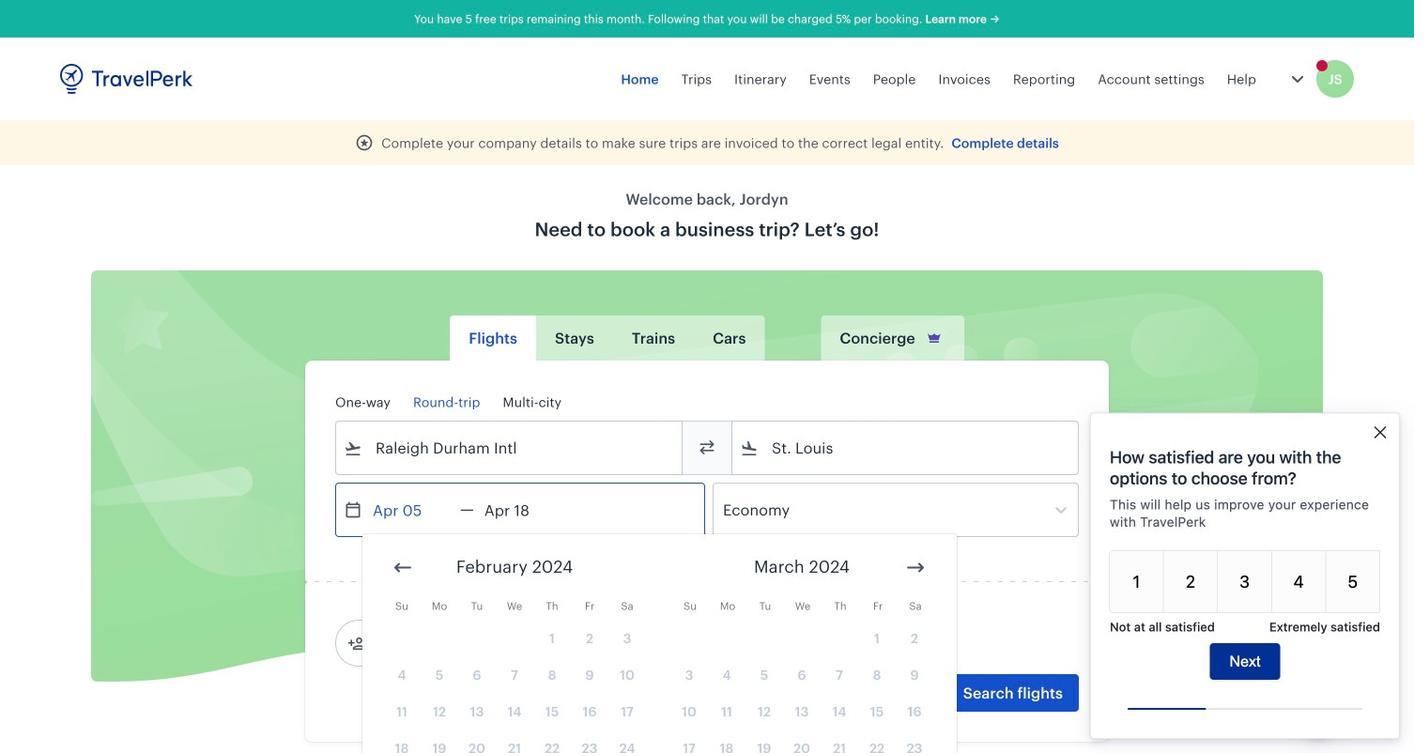 Task type: locate. For each thing, give the bounding box(es) containing it.
Return text field
[[474, 484, 572, 536]]

Add first traveler search field
[[366, 628, 562, 658]]

From search field
[[363, 433, 658, 463]]

move forward to switch to the next month. image
[[905, 557, 927, 579]]

move backward to switch to the previous month. image
[[392, 557, 414, 579]]



Task type: describe. For each thing, give the bounding box(es) containing it.
Depart text field
[[363, 484, 460, 536]]

calendar application
[[363, 534, 1415, 753]]

To search field
[[759, 433, 1054, 463]]



